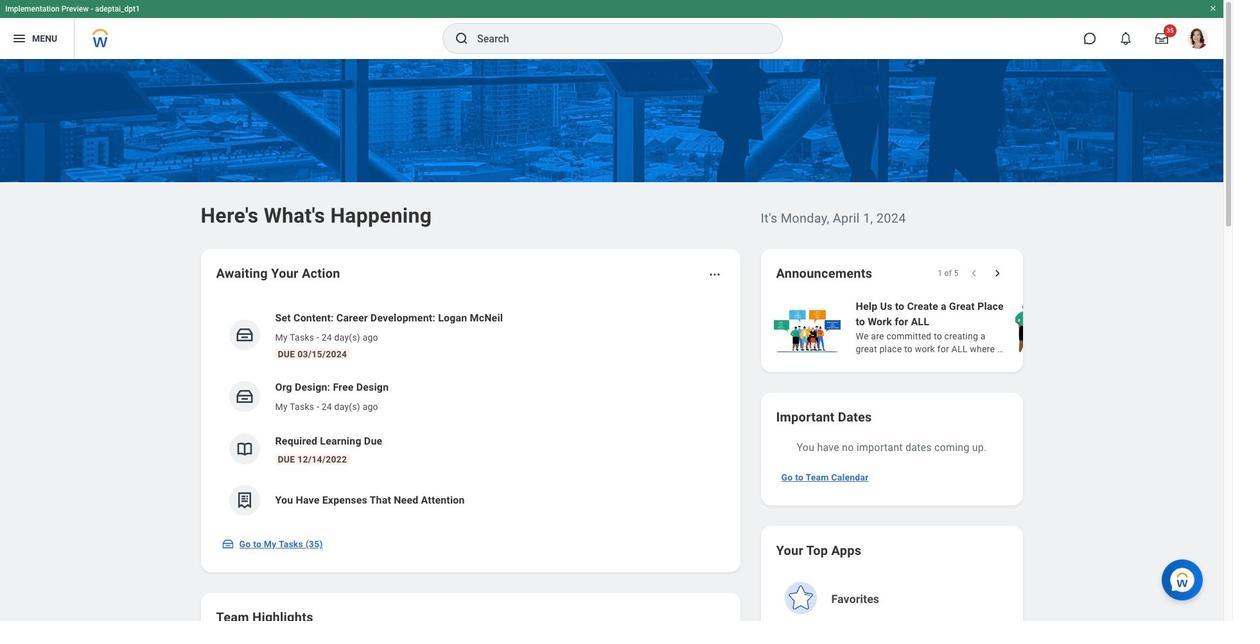 Task type: describe. For each thing, give the bounding box(es) containing it.
0 horizontal spatial inbox image
[[221, 538, 234, 551]]

close environment banner image
[[1210, 4, 1217, 12]]

inbox large image
[[1156, 32, 1168, 45]]

notifications large image
[[1120, 32, 1132, 45]]

search image
[[454, 31, 470, 46]]

chevron right small image
[[991, 267, 1004, 280]]

dashboard expenses image
[[235, 491, 254, 511]]



Task type: locate. For each thing, give the bounding box(es) containing it.
inbox image
[[235, 387, 254, 407], [221, 538, 234, 551]]

book open image
[[235, 440, 254, 459]]

Search Workday  search field
[[477, 24, 756, 53]]

justify image
[[12, 31, 27, 46]]

list
[[771, 298, 1233, 357], [216, 301, 725, 527]]

0 vertical spatial inbox image
[[235, 387, 254, 407]]

status
[[938, 269, 959, 279]]

1 horizontal spatial inbox image
[[235, 387, 254, 407]]

1 horizontal spatial list
[[771, 298, 1233, 357]]

chevron left small image
[[968, 267, 981, 280]]

profile logan mcneil image
[[1188, 28, 1208, 51]]

related actions image
[[708, 269, 721, 281]]

0 horizontal spatial list
[[216, 301, 725, 527]]

banner
[[0, 0, 1224, 59]]

1 vertical spatial inbox image
[[221, 538, 234, 551]]

inbox image
[[235, 326, 254, 345]]

main content
[[0, 59, 1233, 622]]



